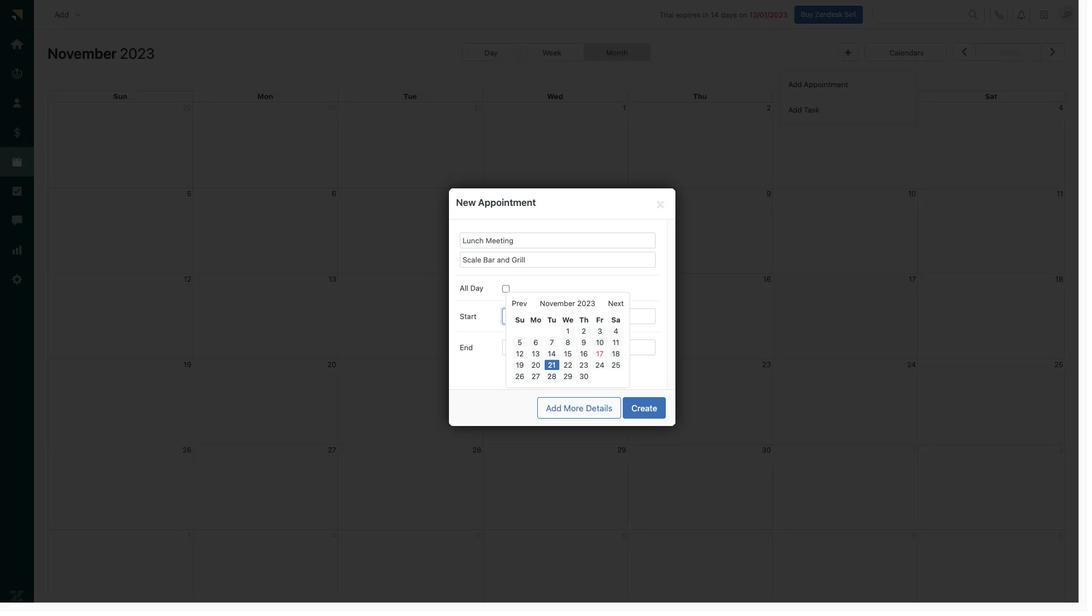 Task type: locate. For each thing, give the bounding box(es) containing it.
1 horizontal spatial 19
[[516, 361, 524, 370]]

tu
[[547, 315, 556, 324]]

2 horizontal spatial 14
[[711, 10, 719, 19]]

1 vertical spatial 29
[[617, 445, 626, 454]]

1 horizontal spatial 24
[[907, 360, 916, 369]]

6
[[332, 189, 336, 198], [534, 338, 538, 347]]

7
[[477, 189, 481, 198], [550, 338, 554, 347]]

16 link
[[576, 349, 591, 359]]

8 link
[[560, 337, 575, 348]]

0 horizontal spatial november
[[48, 45, 117, 62]]

0 vertical spatial 15
[[618, 274, 626, 283]]

7 up 14 link
[[550, 338, 554, 347]]

20 inside the 20 link
[[531, 361, 540, 370]]

1 horizontal spatial 2
[[767, 103, 771, 112]]

1 vertical spatial 5
[[518, 338, 522, 347]]

0 vertical spatial 14
[[711, 10, 719, 19]]

appointment up task
[[804, 80, 848, 89]]

1 horizontal spatial 6
[[534, 338, 538, 347]]

2 left the add task
[[767, 103, 771, 112]]

29
[[563, 372, 572, 381], [617, 445, 626, 454]]

all
[[460, 284, 468, 293]]

0 horizontal spatial 29
[[563, 372, 572, 381]]

add up the add task
[[788, 80, 802, 89]]

0 horizontal spatial 13
[[328, 274, 336, 283]]

0 vertical spatial 5
[[187, 189, 191, 198]]

14 down "7" link
[[548, 349, 556, 358]]

25 link
[[608, 360, 623, 370]]

14
[[711, 10, 719, 19], [473, 274, 481, 283], [548, 349, 556, 358]]

1 horizontal spatial 3
[[912, 103, 916, 112]]

appointment for new appointment
[[478, 197, 536, 208]]

None checkbox
[[502, 285, 510, 293]]

day
[[485, 48, 498, 57]]

2023 up th on the right bottom
[[577, 299, 595, 308]]

5
[[187, 189, 191, 198], [518, 338, 522, 347]]

0 vertical spatial appointment
[[804, 80, 848, 89]]

4
[[1059, 103, 1063, 112], [614, 327, 618, 336]]

17 inside 17 "link"
[[596, 349, 604, 358]]

1 vertical spatial 9
[[582, 338, 586, 347]]

1 horizontal spatial 9
[[767, 189, 771, 198]]

1 horizontal spatial 12
[[516, 349, 524, 358]]

appointment
[[804, 80, 848, 89], [478, 197, 536, 208]]

24 inside "link"
[[595, 361, 604, 370]]

november up tu
[[540, 299, 575, 308]]

november 2023 up we
[[540, 299, 595, 308]]

26 link
[[512, 371, 527, 382]]

1 horizontal spatial 28
[[547, 372, 556, 381]]

9
[[767, 189, 771, 198], [582, 338, 586, 347]]

24
[[907, 360, 916, 369], [595, 361, 604, 370]]

appointment for add appointment
[[804, 80, 848, 89]]

1 horizontal spatial 22
[[617, 360, 626, 369]]

10
[[908, 189, 916, 198], [596, 338, 604, 347]]

29 inside 29 link
[[563, 372, 572, 381]]

12/01/2023
[[749, 10, 788, 19]]

1 horizontal spatial 7
[[550, 338, 554, 347]]

20
[[327, 360, 336, 369], [531, 361, 540, 370]]

22
[[617, 360, 626, 369], [563, 361, 572, 370]]

1 horizontal spatial november 2023
[[540, 299, 595, 308]]

0 vertical spatial 18
[[1055, 274, 1063, 283]]

1 horizontal spatial 26
[[515, 372, 524, 381]]

29 down 22 link
[[563, 372, 572, 381]]

0 vertical spatial 2023
[[120, 45, 155, 62]]

appointment right new
[[478, 197, 536, 208]]

15 up 22 link
[[564, 349, 572, 358]]

1 horizontal spatial 5
[[518, 338, 522, 347]]

26 inside "link"
[[515, 372, 524, 381]]

0 horizontal spatial 16
[[580, 349, 588, 358]]

1 vertical spatial 3
[[598, 327, 602, 336]]

3 up 10 link
[[598, 327, 602, 336]]

30 link
[[576, 371, 591, 382]]

1 horizontal spatial 15
[[618, 274, 626, 283]]

0 vertical spatial 26
[[515, 372, 524, 381]]

22 down 18 link
[[617, 360, 626, 369]]

21 link
[[544, 360, 559, 370]]

19 link
[[512, 360, 527, 370]]

start
[[460, 312, 477, 321]]

jp button
[[1058, 5, 1076, 24]]

0 horizontal spatial appointment
[[478, 197, 536, 208]]

0 horizontal spatial 12
[[184, 274, 191, 283]]

14 up day
[[473, 274, 481, 283]]

19
[[183, 360, 191, 369], [516, 361, 524, 370]]

1 vertical spatial 4
[[614, 327, 618, 336]]

prev link
[[512, 298, 527, 309]]

november down the chevron down icon
[[48, 45, 117, 62]]

2023 up sun
[[120, 45, 155, 62]]

1 vertical spatial 27
[[328, 445, 336, 454]]

14 right in
[[711, 10, 719, 19]]

1 vertical spatial 6
[[534, 338, 538, 347]]

trial
[[660, 10, 674, 19]]

0 vertical spatial 4
[[1059, 103, 1063, 112]]

1 horizontal spatial november
[[540, 299, 575, 308]]

30
[[579, 372, 588, 381], [762, 445, 771, 454]]

8 up 15 link
[[566, 338, 570, 347]]

0 horizontal spatial 14
[[473, 274, 481, 283]]

1 horizontal spatial 13
[[532, 349, 540, 358]]

calls image
[[994, 10, 1003, 19]]

add for add more details
[[546, 403, 562, 413]]

day
[[470, 284, 483, 293]]

20 link
[[528, 360, 543, 370]]

0 vertical spatial 10
[[908, 189, 916, 198]]

plus image
[[845, 49, 851, 57]]

0 vertical spatial november 2023
[[48, 45, 155, 62]]

1 link
[[560, 326, 575, 336]]

1 horizontal spatial 2023
[[577, 299, 595, 308]]

1 vertical spatial 17
[[596, 349, 604, 358]]

1 vertical spatial 26
[[182, 445, 191, 454]]

18
[[1055, 274, 1063, 283], [612, 349, 620, 358]]

9 inside 9 link
[[582, 338, 586, 347]]

7 link
[[544, 337, 559, 348]]

0 horizontal spatial 23
[[579, 361, 588, 370]]

3 link
[[592, 326, 607, 336]]

0 horizontal spatial 11
[[613, 338, 619, 347]]

1 horizontal spatial 27
[[532, 372, 540, 381]]

14 inside 14 link
[[548, 349, 556, 358]]

0 horizontal spatial 24
[[595, 361, 604, 370]]

3 down calendars
[[912, 103, 916, 112]]

2 up 9 link
[[582, 327, 586, 336]]

0 vertical spatial 12
[[184, 274, 191, 283]]

0 vertical spatial 1
[[623, 103, 626, 112]]

1 vertical spatial 30
[[762, 445, 771, 454]]

1 horizontal spatial 18
[[1055, 274, 1063, 283]]

7 right new
[[477, 189, 481, 198]]

13
[[328, 274, 336, 283], [532, 349, 540, 358]]

0 horizontal spatial 7
[[477, 189, 481, 198]]

2023
[[120, 45, 155, 62], [577, 299, 595, 308]]

0 horizontal spatial 22
[[563, 361, 572, 370]]

11 link
[[608, 337, 623, 348]]

0 vertical spatial 16
[[763, 274, 771, 283]]

sun
[[113, 92, 127, 101]]

0 horizontal spatial 6
[[332, 189, 336, 198]]

sell
[[844, 10, 856, 18]]

1 horizontal spatial 20
[[531, 361, 540, 370]]

1 vertical spatial 15
[[564, 349, 572, 358]]

5 link
[[512, 337, 527, 348]]

End Time text field
[[583, 340, 656, 356]]

17
[[909, 274, 916, 283], [596, 349, 604, 358]]

1 vertical spatial november
[[540, 299, 575, 308]]

15 up the next
[[618, 274, 626, 283]]

0 vertical spatial 28
[[547, 372, 556, 381]]

add left the chevron down icon
[[54, 9, 69, 19]]

0 horizontal spatial 1
[[566, 327, 570, 336]]

thu
[[693, 92, 707, 101]]

×
[[656, 194, 665, 211]]

1 horizontal spatial 11
[[1057, 189, 1063, 198]]

trial expires in 14 days on 12/01/2023
[[660, 10, 788, 19]]

1 vertical spatial 2
[[582, 327, 586, 336]]

1 vertical spatial 14
[[473, 274, 481, 283]]

18 link
[[608, 349, 623, 359]]

2 vertical spatial 14
[[548, 349, 556, 358]]

november 2023 down the chevron down icon
[[48, 45, 155, 62]]

2
[[767, 103, 771, 112], [582, 327, 586, 336]]

12 link
[[512, 349, 527, 359]]

0 vertical spatial 27
[[532, 372, 540, 381]]

22 down 15 link
[[563, 361, 572, 370]]

0 vertical spatial 7
[[477, 189, 481, 198]]

create
[[631, 403, 657, 413]]

23
[[762, 360, 771, 369], [579, 361, 588, 370]]

Untitled Appointment text field
[[460, 232, 656, 248]]

create link
[[623, 397, 666, 419]]

0 horizontal spatial 17
[[596, 349, 604, 358]]

0 horizontal spatial 3
[[598, 327, 602, 336]]

29 down create link
[[617, 445, 626, 454]]

1 horizontal spatial 29
[[617, 445, 626, 454]]

0 horizontal spatial 25
[[611, 361, 620, 370]]

Location text field
[[460, 252, 656, 268]]

add inside "button"
[[54, 9, 69, 19]]

add left more
[[546, 403, 562, 413]]

november 2023
[[48, 45, 155, 62], [540, 299, 595, 308]]

mon
[[257, 92, 273, 101]]

add left task
[[788, 105, 802, 114]]

0 horizontal spatial 28
[[472, 445, 481, 454]]

sat
[[985, 92, 997, 101]]

1 horizontal spatial appointment
[[804, 80, 848, 89]]

angle right image
[[1050, 44, 1056, 59]]

0 horizontal spatial 27
[[328, 445, 336, 454]]

1 vertical spatial appointment
[[478, 197, 536, 208]]

8 left ×
[[622, 189, 626, 198]]

27
[[532, 372, 540, 381], [328, 445, 336, 454]]

1 horizontal spatial 14
[[548, 349, 556, 358]]

12
[[184, 274, 191, 283], [516, 349, 524, 358]]

buy zendesk sell
[[801, 10, 856, 18]]

november
[[48, 45, 117, 62], [540, 299, 575, 308]]



Task type: describe. For each thing, give the bounding box(es) containing it.
12 inside 'link'
[[516, 349, 524, 358]]

next link
[[608, 298, 624, 309]]

calendars
[[889, 48, 924, 57]]

0 vertical spatial november
[[48, 45, 117, 62]]

1 vertical spatial 8
[[566, 338, 570, 347]]

bell image
[[1017, 10, 1026, 19]]

1 horizontal spatial 4
[[1059, 103, 1063, 112]]

zendesk image
[[10, 589, 24, 604]]

0 vertical spatial 30
[[579, 372, 588, 381]]

28 link
[[544, 371, 559, 382]]

we th
[[562, 315, 589, 324]]

End Date text field
[[502, 340, 575, 356]]

add more details
[[546, 403, 612, 413]]

21
[[548, 361, 556, 370]]

0 vertical spatial 8
[[622, 189, 626, 198]]

in
[[703, 10, 709, 19]]

2 link
[[576, 326, 591, 336]]

jp
[[1062, 10, 1071, 19]]

buy zendesk sell button
[[794, 5, 863, 24]]

next
[[608, 299, 624, 308]]

0 horizontal spatial 19
[[183, 360, 191, 369]]

su
[[515, 315, 525, 324]]

5 inside 5 link
[[518, 338, 522, 347]]

more
[[564, 403, 584, 413]]

zendesk
[[815, 10, 843, 18]]

add button
[[45, 3, 92, 26]]

22 link
[[560, 360, 575, 370]]

0 vertical spatial 2
[[767, 103, 771, 112]]

task
[[804, 105, 820, 114]]

on
[[739, 10, 747, 19]]

1 vertical spatial 7
[[550, 338, 554, 347]]

Start Time text field
[[583, 309, 656, 324]]

0 horizontal spatial 20
[[327, 360, 336, 369]]

28 inside 'link'
[[547, 372, 556, 381]]

24 link
[[592, 360, 607, 370]]

1 vertical spatial 1
[[566, 327, 570, 336]]

new
[[456, 197, 476, 208]]

23 link
[[576, 360, 591, 370]]

0 vertical spatial 11
[[1057, 189, 1063, 198]]

add task
[[788, 105, 820, 114]]

1 vertical spatial 2023
[[577, 299, 595, 308]]

expires
[[676, 10, 701, 19]]

add for add appointment
[[788, 80, 802, 89]]

27 link
[[528, 371, 543, 382]]

add for add
[[54, 9, 69, 19]]

13 link
[[528, 349, 543, 359]]

mo
[[530, 315, 541, 324]]

buy
[[801, 10, 813, 18]]

search image
[[969, 10, 978, 19]]

zendesk products image
[[1040, 11, 1048, 18]]

0 horizontal spatial 4
[[614, 327, 618, 336]]

tue
[[404, 92, 417, 101]]

sa
[[611, 315, 621, 324]]

3 inside 3 link
[[598, 327, 602, 336]]

0 horizontal spatial 2023
[[120, 45, 155, 62]]

29 link
[[560, 371, 575, 382]]

today
[[998, 48, 1019, 57]]

1 horizontal spatial 1
[[623, 103, 626, 112]]

all day
[[460, 284, 483, 293]]

15 link
[[560, 349, 575, 359]]

Start Date text field
[[502, 309, 575, 324]]

angle left image
[[962, 44, 967, 59]]

week
[[542, 48, 561, 57]]

9 link
[[576, 337, 591, 348]]

wed
[[547, 92, 563, 101]]

10 link
[[592, 337, 607, 348]]

0 vertical spatial 3
[[912, 103, 916, 112]]

× link
[[653, 194, 668, 211]]

1 horizontal spatial 30
[[762, 445, 771, 454]]

we
[[562, 315, 574, 324]]

add appointment
[[788, 80, 848, 89]]

days
[[721, 10, 737, 19]]

14 link
[[544, 349, 559, 359]]

add more details link
[[538, 397, 621, 419]]

1 vertical spatial 13
[[532, 349, 540, 358]]

new appointment
[[456, 197, 536, 208]]

1 horizontal spatial 23
[[762, 360, 771, 369]]

end
[[460, 343, 473, 352]]

details
[[586, 403, 612, 413]]

0 vertical spatial 13
[[328, 274, 336, 283]]

0 horizontal spatial 5
[[187, 189, 191, 198]]

6 link
[[528, 337, 543, 348]]

0 vertical spatial 9
[[767, 189, 771, 198]]

17 link
[[592, 349, 607, 359]]

chevron down image
[[73, 10, 83, 19]]

0 horizontal spatial 26
[[182, 445, 191, 454]]

1 horizontal spatial 16
[[763, 274, 771, 283]]

0 horizontal spatial 15
[[564, 349, 572, 358]]

1 vertical spatial 16
[[580, 349, 588, 358]]

23 inside "link"
[[579, 361, 588, 370]]

1 vertical spatial 28
[[472, 445, 481, 454]]

prev
[[512, 299, 527, 308]]

1 vertical spatial 11
[[613, 338, 619, 347]]

0 vertical spatial 17
[[909, 274, 916, 283]]

0 horizontal spatial 18
[[612, 349, 620, 358]]

0 horizontal spatial 10
[[596, 338, 604, 347]]

1 horizontal spatial 25
[[1054, 360, 1063, 369]]

19 inside 19 link
[[516, 361, 524, 370]]

0 vertical spatial 6
[[332, 189, 336, 198]]

fr
[[596, 315, 604, 324]]

4 link
[[608, 326, 623, 336]]

th
[[579, 315, 589, 324]]

add for add task
[[788, 105, 802, 114]]

1 vertical spatial november 2023
[[540, 299, 595, 308]]



Task type: vqa. For each thing, say whether or not it's contained in the screenshot.
1st 0 from right
no



